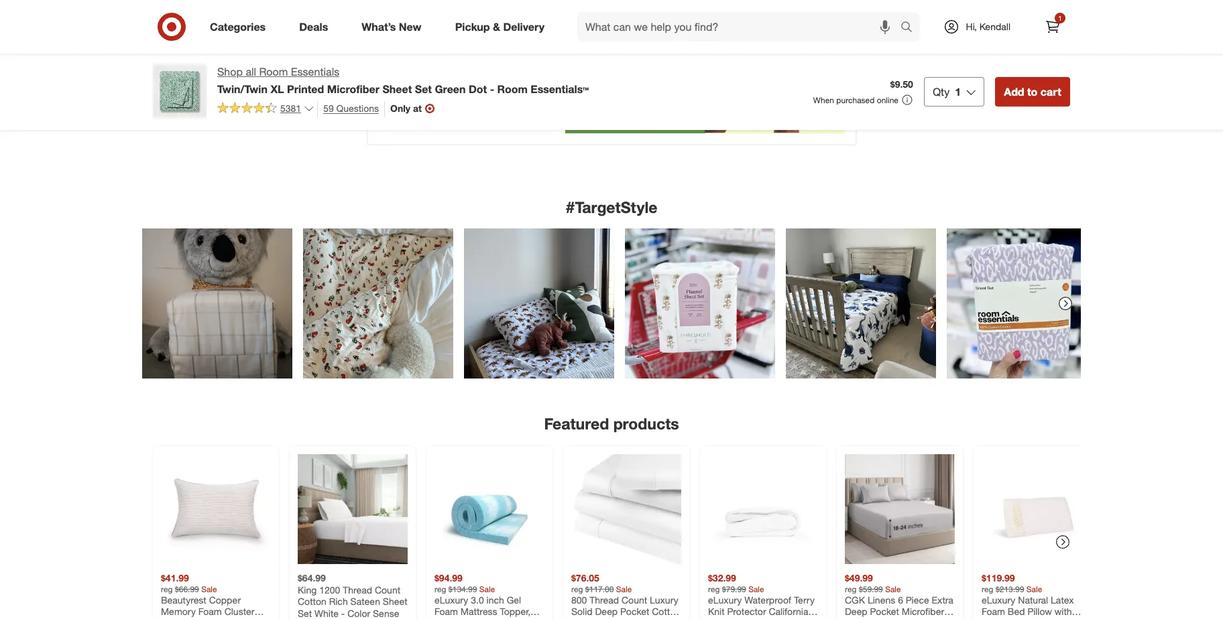 Task type: locate. For each thing, give the bounding box(es) containing it.
foam inside $119.99 reg $213.99 sale eluxury natural latex foam bed pillow with cover, 2 pack, king
[[982, 607, 1006, 618]]

room up xl
[[259, 65, 288, 79]]

$76.05 reg $117.00 sale
[[572, 573, 632, 595]]

essentials™
[[531, 82, 589, 96]]

reg down $76.05
[[572, 585, 583, 595]]

1 vertical spatial 1
[[956, 85, 962, 99]]

sale inside $94.99 reg $134.99 sale eluxury 3.0 inch gel foam mattress topper, twin extra long
[[480, 585, 495, 595]]

user image by @targetscallingme image
[[625, 229, 776, 379], [947, 229, 1098, 379]]

$32.99
[[709, 573, 737, 585]]

3 foam from the left
[[982, 607, 1006, 618]]

1 horizontal spatial pillow
[[1028, 607, 1053, 618]]

size
[[730, 619, 748, 620]]

reg inside $119.99 reg $213.99 sale eluxury natural latex foam bed pillow with cover, 2 pack, king
[[982, 585, 994, 595]]

gel
[[507, 595, 521, 607]]

set inside shop all room essentials twin/twin xl printed microfiber sheet set green dot - room essentials™
[[415, 82, 432, 96]]

green & gold is a perfect pair year 'round image
[[565, 0, 845, 134]]

0 horizontal spatial microfiber
[[327, 82, 380, 96]]

sale for $41.99
[[201, 585, 217, 595]]

qty 1
[[933, 85, 962, 99]]

$213.99
[[996, 585, 1025, 595]]

1 horizontal spatial microfiber
[[902, 607, 945, 618]]

reg inside $76.05 reg $117.00 sale
[[572, 585, 583, 595]]

set for green
[[415, 82, 432, 96]]

5 reg from the left
[[845, 585, 857, 595]]

1 vertical spatial extra
[[456, 619, 478, 620]]

set down cotton
[[298, 609, 312, 620]]

1200
[[319, 585, 340, 596]]

categories link
[[199, 12, 283, 42]]

products
[[614, 414, 679, 433]]

california
[[769, 607, 809, 618]]

4 reg from the left
[[709, 585, 720, 595]]

sale for $94.99
[[480, 585, 495, 595]]

0 horizontal spatial user image by @targetscallingme image
[[625, 229, 776, 379]]

eluxury up twin on the left of the page
[[435, 595, 469, 607]]

1 horizontal spatial eluxury
[[709, 595, 742, 607]]

king inside $119.99 reg $213.99 sale eluxury natural latex foam bed pillow with cover, 2 pack, king
[[1045, 619, 1064, 620]]

room
[[259, 65, 288, 79], [498, 82, 528, 96]]

reg down "$94.99"
[[435, 585, 447, 595]]

at
[[413, 103, 422, 114]]

pickup
[[455, 20, 490, 33]]

1 vertical spatial -
[[341, 609, 345, 620]]

1 horizontal spatial king
[[709, 619, 728, 620]]

$94.99 reg $134.99 sale eluxury 3.0 inch gel foam mattress topper, twin extra long
[[435, 573, 531, 620]]

sale right '$213.99'
[[1027, 585, 1043, 595]]

sale inside $76.05 reg $117.00 sale
[[617, 585, 632, 595]]

latex
[[1051, 595, 1075, 607]]

pillow for latex
[[1028, 607, 1053, 618]]

featured
[[544, 414, 609, 433]]

pillow inside $41.99 reg $66.99 sale beautyrest copper memory foam cluster pillow
[[161, 619, 185, 620]]

image of twin/twin xl printed microfiber sheet set green dot - room essentials™ image
[[153, 64, 207, 118]]

sale up mattress
[[480, 585, 495, 595]]

0 horizontal spatial foam
[[199, 607, 222, 618]]

sheet inside $64.99 king 1200 thread count cotton rich sateen sheet set white - color sense
[[383, 597, 408, 608]]

- down rich
[[341, 609, 345, 620]]

- inside shop all room essentials twin/twin xl printed microfiber sheet set green dot - room essentials™
[[490, 82, 495, 96]]

only
[[391, 103, 411, 114]]

beautyrest copper memory foam cluster pillow image
[[161, 455, 271, 565]]

3 reg from the left
[[572, 585, 583, 595]]

sheet down deep
[[845, 619, 870, 620]]

What can we help you find? suggestions appear below search field
[[578, 12, 904, 42]]

reg down '$32.99'
[[709, 585, 720, 595]]

0 horizontal spatial eluxury
[[435, 595, 469, 607]]

6
[[899, 595, 904, 607]]

pocket
[[871, 607, 900, 618]]

0 vertical spatial sheet
[[383, 82, 412, 96]]

1 sale from the left
[[201, 585, 217, 595]]

reg inside $41.99 reg $66.99 sale beautyrest copper memory foam cluster pillow
[[161, 585, 173, 595]]

1 horizontal spatial -
[[490, 82, 495, 96]]

1 vertical spatial microfiber
[[902, 607, 945, 618]]

&
[[493, 20, 501, 33]]

1 reg from the left
[[161, 585, 173, 595]]

new
[[399, 20, 422, 33]]

0 vertical spatial -
[[490, 82, 495, 96]]

3 eluxury from the left
[[982, 595, 1016, 607]]

1 user image by @targetscallingme image from the left
[[625, 229, 776, 379]]

set up at
[[415, 82, 432, 96]]

eluxury up knit
[[709, 595, 742, 607]]

0 horizontal spatial 1
[[956, 85, 962, 99]]

$66.99
[[175, 585, 199, 595]]

2 horizontal spatial foam
[[982, 607, 1006, 618]]

king down $64.99 at the bottom left of the page
[[298, 585, 317, 596]]

microfiber
[[327, 82, 380, 96], [902, 607, 945, 618]]

sale right $79.99 on the right bottom of page
[[749, 585, 765, 595]]

3 sale from the left
[[617, 585, 632, 595]]

0 horizontal spatial room
[[259, 65, 288, 79]]

sale for $49.99
[[886, 585, 902, 595]]

foam
[[199, 607, 222, 618], [435, 607, 458, 618], [982, 607, 1006, 618]]

eluxury inside $119.99 reg $213.99 sale eluxury natural latex foam bed pillow with cover, 2 pack, king
[[982, 595, 1016, 607]]

what's new
[[362, 20, 422, 33]]

reg for $94.99
[[435, 585, 447, 595]]

pillow up pack,
[[1028, 607, 1053, 618]]

1 horizontal spatial room
[[498, 82, 528, 96]]

0 horizontal spatial set
[[298, 609, 312, 620]]

pillow inside $119.99 reg $213.99 sale eluxury natural latex foam bed pillow with cover, 2 pack, king
[[1028, 607, 1053, 618]]

white
[[315, 609, 339, 620]]

59 questions
[[324, 103, 379, 114]]

sale right $59.99
[[886, 585, 902, 595]]

foam down copper
[[199, 607, 222, 618]]

1 horizontal spatial set
[[415, 82, 432, 96]]

foam inside $41.99 reg $66.99 sale beautyrest copper memory foam cluster pillow
[[199, 607, 222, 618]]

set
[[415, 82, 432, 96], [298, 609, 312, 620], [873, 619, 887, 620]]

xl
[[271, 82, 284, 96]]

$79.99
[[723, 585, 747, 595]]

extra down mattress
[[456, 619, 478, 620]]

room right dot
[[498, 82, 528, 96]]

deep
[[845, 607, 868, 618]]

set inside $64.99 king 1200 thread count cotton rich sateen sheet set white - color sense
[[298, 609, 312, 620]]

$64.99
[[298, 573, 326, 585]]

sale right $117.00
[[617, 585, 632, 595]]

1 horizontal spatial 1
[[1059, 14, 1063, 22]]

$49.99
[[845, 573, 874, 585]]

user image by @great_jasmine image
[[303, 229, 454, 379]]

2 reg from the left
[[435, 585, 447, 595]]

sale inside $49.99 reg $59.99 sale cgk linens 6 piece extra deep pocket microfiber sheet set in light gre
[[886, 585, 902, 595]]

0 vertical spatial extra
[[932, 595, 954, 607]]

reg down the $119.99
[[982, 585, 994, 595]]

1 link
[[1039, 12, 1068, 42]]

1 right kendall
[[1059, 14, 1063, 22]]

59
[[324, 103, 334, 114]]

eluxury
[[435, 595, 469, 607], [709, 595, 742, 607], [982, 595, 1016, 607]]

add to cart
[[1005, 85, 1062, 99]]

sheet inside shop all room essentials twin/twin xl printed microfiber sheet set green dot - room essentials™
[[383, 82, 412, 96]]

cart
[[1041, 85, 1062, 99]]

2 horizontal spatial eluxury
[[982, 595, 1016, 607]]

- right dot
[[490, 82, 495, 96]]

4 sale from the left
[[749, 585, 765, 595]]

eluxury natural latex foam bed pillow with cover, 2 pack, king image
[[982, 455, 1092, 565]]

cgk linens 6 piece extra deep pocket microfiber sheet set in light grey, size queen image
[[845, 455, 955, 565]]

reg
[[161, 585, 173, 595], [435, 585, 447, 595], [572, 585, 583, 595], [709, 585, 720, 595], [845, 585, 857, 595], [982, 585, 994, 595]]

reg for $32.99
[[709, 585, 720, 595]]

reg inside $94.99 reg $134.99 sale eluxury 3.0 inch gel foam mattress topper, twin extra long
[[435, 585, 447, 595]]

eluxury inside $94.99 reg $134.99 sale eluxury 3.0 inch gel foam mattress topper, twin extra long
[[435, 595, 469, 607]]

microfiber up 59 questions at the left
[[327, 82, 380, 96]]

extra right piece on the bottom right
[[932, 595, 954, 607]]

twin/twin
[[217, 82, 268, 96]]

reg down $41.99
[[161, 585, 173, 595]]

1 vertical spatial room
[[498, 82, 528, 96]]

0 vertical spatial room
[[259, 65, 288, 79]]

twin
[[435, 619, 454, 620]]

1 eluxury from the left
[[435, 595, 469, 607]]

1 right qty
[[956, 85, 962, 99]]

pillow
[[1028, 607, 1053, 618], [161, 619, 185, 620]]

0 horizontal spatial pillow
[[161, 619, 185, 620]]

all
[[246, 65, 256, 79]]

2 eluxury from the left
[[709, 595, 742, 607]]

light
[[899, 619, 920, 620]]

set inside $49.99 reg $59.99 sale cgk linens 6 piece extra deep pocket microfiber sheet set in light gre
[[873, 619, 887, 620]]

sheet up the only
[[383, 82, 412, 96]]

1 vertical spatial sheet
[[383, 597, 408, 608]]

featured products
[[544, 414, 679, 433]]

search
[[895, 21, 927, 35]]

2 vertical spatial sheet
[[845, 619, 870, 620]]

eluxury for foam
[[435, 595, 469, 607]]

reg down $49.99
[[845, 585, 857, 595]]

0 horizontal spatial -
[[341, 609, 345, 620]]

$76.05
[[572, 573, 600, 585]]

shop
[[217, 65, 243, 79]]

1 horizontal spatial foam
[[435, 607, 458, 618]]

king down with in the right bottom of the page
[[1045, 619, 1064, 620]]

search button
[[895, 12, 927, 44]]

set down pocket on the bottom right of page
[[873, 619, 887, 620]]

pickup & delivery link
[[444, 12, 562, 42]]

sale inside $41.99 reg $66.99 sale beautyrest copper memory foam cluster pillow
[[201, 585, 217, 595]]

pillow down memory
[[161, 619, 185, 620]]

user image by @trilbystyle image
[[786, 229, 937, 379]]

sale for $32.99
[[749, 585, 765, 595]]

$134.99
[[449, 585, 477, 595]]

sale inside $32.99 reg $79.99 sale eluxury waterproof terry knit protector california king size
[[749, 585, 765, 595]]

extra
[[932, 595, 954, 607], [456, 619, 478, 620]]

6 sale from the left
[[1027, 585, 1043, 595]]

purchased
[[837, 95, 875, 105]]

long
[[480, 619, 501, 620]]

2 foam from the left
[[435, 607, 458, 618]]

kendall
[[980, 21, 1011, 32]]

inch
[[487, 595, 504, 607]]

reg inside $49.99 reg $59.99 sale cgk linens 6 piece extra deep pocket microfiber sheet set in light gre
[[845, 585, 857, 595]]

0 vertical spatial microfiber
[[327, 82, 380, 96]]

sheet for microfiber
[[383, 82, 412, 96]]

59 questions link
[[317, 101, 379, 117]]

foam up twin on the left of the page
[[435, 607, 458, 618]]

eluxury 3.0 inch gel foam mattress topper, twin extra long image
[[435, 455, 545, 565]]

sale
[[201, 585, 217, 595], [480, 585, 495, 595], [617, 585, 632, 595], [749, 585, 765, 595], [886, 585, 902, 595], [1027, 585, 1043, 595]]

piece
[[906, 595, 930, 607]]

eluxury waterproof terry knit protector california king size image
[[709, 455, 819, 565]]

1 horizontal spatial user image by @targetscallingme image
[[947, 229, 1098, 379]]

cluster
[[225, 607, 255, 618]]

king down knit
[[709, 619, 728, 620]]

0 vertical spatial 1
[[1059, 14, 1063, 22]]

2 horizontal spatial set
[[873, 619, 887, 620]]

foam for eluxury
[[982, 607, 1006, 618]]

only at
[[391, 103, 422, 114]]

1
[[1059, 14, 1063, 22], [956, 85, 962, 99]]

sale right $66.99 at the bottom left of page
[[201, 585, 217, 595]]

microfiber down piece on the bottom right
[[902, 607, 945, 618]]

user image by @73friday image
[[142, 229, 293, 379]]

sheet down count
[[383, 597, 408, 608]]

eluxury inside $32.99 reg $79.99 sale eluxury waterproof terry knit protector california king size
[[709, 595, 742, 607]]

1 foam from the left
[[199, 607, 222, 618]]

sheet for sateen
[[383, 597, 408, 608]]

$64.99 king 1200 thread count cotton rich sateen sheet set white - color sense
[[298, 573, 408, 620]]

1 horizontal spatial extra
[[932, 595, 954, 607]]

eluxury for bed
[[982, 595, 1016, 607]]

king
[[298, 585, 317, 596], [709, 619, 728, 620], [1045, 619, 1064, 620]]

2 sale from the left
[[480, 585, 495, 595]]

foam up cover,
[[982, 607, 1006, 618]]

2 horizontal spatial king
[[1045, 619, 1064, 620]]

0 horizontal spatial extra
[[456, 619, 478, 620]]

reg for $41.99
[[161, 585, 173, 595]]

eluxury up cover,
[[982, 595, 1016, 607]]

cgk
[[845, 595, 866, 607]]

0 horizontal spatial king
[[298, 585, 317, 596]]

sale inside $119.99 reg $213.99 sale eluxury natural latex foam bed pillow with cover, 2 pack, king
[[1027, 585, 1043, 595]]

5 sale from the left
[[886, 585, 902, 595]]

add to cart button
[[996, 77, 1071, 107]]

reg inside $32.99 reg $79.99 sale eluxury waterproof terry knit protector california king size
[[709, 585, 720, 595]]

6 reg from the left
[[982, 585, 994, 595]]

king inside $32.99 reg $79.99 sale eluxury waterproof terry knit protector california king size
[[709, 619, 728, 620]]



Task type: describe. For each thing, give the bounding box(es) containing it.
topper,
[[500, 607, 531, 618]]

knit
[[709, 607, 725, 618]]

when
[[814, 95, 835, 105]]

$41.99 reg $66.99 sale beautyrest copper memory foam cluster pillow
[[161, 573, 255, 620]]

5381
[[280, 103, 301, 114]]

microfiber inside $49.99 reg $59.99 sale cgk linens 6 piece extra deep pocket microfiber sheet set in light gre
[[902, 607, 945, 618]]

linens
[[868, 595, 896, 607]]

protector
[[728, 607, 767, 618]]

$119.99
[[982, 573, 1016, 585]]

deals link
[[288, 12, 345, 42]]

foam for beautyrest
[[199, 607, 222, 618]]

reg for $119.99
[[982, 585, 994, 595]]

$59.99
[[859, 585, 884, 595]]

sale for $119.99
[[1027, 585, 1043, 595]]

cover,
[[982, 619, 1009, 620]]

memory
[[161, 607, 196, 618]]

microfiber inside shop all room essentials twin/twin xl printed microfiber sheet set green dot - room essentials™
[[327, 82, 380, 96]]

reg for $76.05
[[572, 585, 583, 595]]

#targetstyle
[[566, 198, 658, 217]]

essentials
[[291, 65, 340, 79]]

green
[[435, 82, 466, 96]]

2
[[1011, 619, 1016, 620]]

eluxury for protector
[[709, 595, 742, 607]]

what's new link
[[350, 12, 439, 42]]

800 thread count luxury solid deep pocket cotton blend bed sheet set, king, white - blue nile mills image
[[572, 455, 682, 565]]

3.0
[[471, 595, 484, 607]]

in
[[890, 619, 897, 620]]

5381 link
[[217, 101, 315, 118]]

user image by @bysavvyleigh image
[[464, 229, 615, 379]]

$94.99
[[435, 573, 463, 585]]

king inside $64.99 king 1200 thread count cotton rich sateen sheet set white - color sense
[[298, 585, 317, 596]]

foam inside $94.99 reg $134.99 sale eluxury 3.0 inch gel foam mattress topper, twin extra long
[[435, 607, 458, 618]]

waterproof
[[745, 595, 792, 607]]

copper
[[209, 595, 241, 607]]

categories
[[210, 20, 266, 33]]

bed
[[1008, 607, 1026, 618]]

hi, kendall
[[967, 21, 1011, 32]]

reg for $49.99
[[845, 585, 857, 595]]

sale for $76.05
[[617, 585, 632, 595]]

when purchased online
[[814, 95, 899, 105]]

terry
[[794, 595, 815, 607]]

what's
[[362, 20, 396, 33]]

add
[[1005, 85, 1025, 99]]

pack,
[[1019, 619, 1042, 620]]

questions
[[337, 103, 379, 114]]

1 inside 'link'
[[1059, 14, 1063, 22]]

$9.50
[[891, 79, 914, 90]]

$119.99 reg $213.99 sale eluxury natural latex foam bed pillow with cover, 2 pack, king
[[982, 573, 1075, 620]]

rich
[[329, 597, 348, 608]]

printed
[[287, 82, 324, 96]]

- inside $64.99 king 1200 thread count cotton rich sateen sheet set white - color sense
[[341, 609, 345, 620]]

shop all room essentials twin/twin xl printed microfiber sheet set green dot - room essentials™
[[217, 65, 589, 96]]

$49.99 reg $59.99 sale cgk linens 6 piece extra deep pocket microfiber sheet set in light gre
[[845, 573, 954, 620]]

pickup & delivery
[[455, 20, 545, 33]]

color
[[348, 609, 370, 620]]

qty
[[933, 85, 950, 99]]

set for white
[[298, 609, 312, 620]]

pillow for memory
[[161, 619, 185, 620]]

online
[[877, 95, 899, 105]]

cotton
[[298, 597, 327, 608]]

$41.99
[[161, 573, 189, 585]]

sateen
[[351, 597, 380, 608]]

2 user image by @targetscallingme image from the left
[[947, 229, 1098, 379]]

$32.99 reg $79.99 sale eluxury waterproof terry knit protector california king size
[[709, 573, 815, 620]]

sheet inside $49.99 reg $59.99 sale cgk linens 6 piece extra deep pocket microfiber sheet set in light gre
[[845, 619, 870, 620]]

natural
[[1019, 595, 1049, 607]]

count
[[375, 585, 401, 596]]

extra inside $94.99 reg $134.99 sale eluxury 3.0 inch gel foam mattress topper, twin extra long
[[456, 619, 478, 620]]

thread
[[343, 585, 372, 596]]

dot
[[469, 82, 487, 96]]

beautyrest
[[161, 595, 207, 607]]

delivery
[[504, 20, 545, 33]]

deals
[[299, 20, 328, 33]]

with
[[1055, 607, 1073, 618]]

king 1200 thread count cotton rich sateen sheet set white - color sense image
[[298, 455, 408, 565]]

$117.00
[[586, 585, 614, 595]]

extra inside $49.99 reg $59.99 sale cgk linens 6 piece extra deep pocket microfiber sheet set in light gre
[[932, 595, 954, 607]]

sense
[[373, 609, 399, 620]]



Task type: vqa. For each thing, say whether or not it's contained in the screenshot.
the hi,
yes



